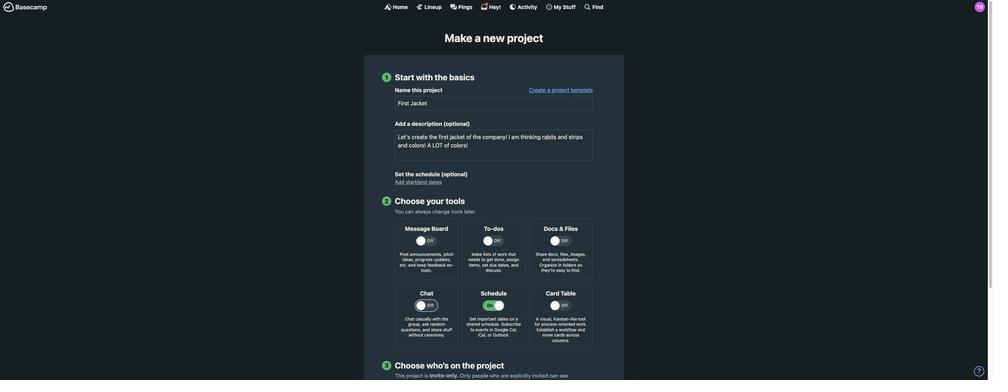 Task type: vqa. For each thing, say whether or not it's contained in the screenshot.
yet
no



Task type: locate. For each thing, give the bounding box(es) containing it.
create
[[529, 87, 546, 93]]

to down shared
[[471, 327, 475, 332]]

ical,
[[478, 333, 487, 338]]

0 horizontal spatial in
[[490, 327, 493, 332]]

0 vertical spatial in
[[559, 263, 562, 268]]

choose for choose who's on the project
[[395, 361, 425, 370]]

spreadsheets.
[[552, 257, 579, 262]]

0 vertical spatial set
[[395, 171, 404, 177]]

visual,
[[540, 316, 553, 322]]

tools left later.
[[452, 208, 463, 214]]

due
[[490, 263, 497, 268]]

a left description
[[407, 121, 410, 127]]

(optional) for set the schedule (optional) add start/end dates
[[442, 171, 468, 177]]

can
[[405, 208, 414, 214], [550, 373, 558, 379]]

invite-
[[430, 373, 447, 379]]

1
[[386, 74, 388, 81]]

this
[[395, 373, 405, 379]]

new
[[483, 31, 505, 45]]

this right name
[[412, 87, 422, 93]]

and down ask
[[423, 327, 430, 332]]

set up shared
[[470, 316, 476, 322]]

to up set
[[482, 257, 486, 262]]

make for make a new project
[[445, 31, 473, 45]]

casually
[[416, 316, 432, 322]]

Name this project text field
[[395, 96, 593, 111]]

lineup
[[425, 4, 442, 10]]

project down activity link
[[507, 31, 544, 45]]

1 vertical spatial can
[[550, 373, 558, 379]]

with up random
[[433, 316, 441, 322]]

set
[[482, 263, 489, 268]]

progress
[[416, 257, 433, 262]]

organize
[[540, 263, 557, 268]]

kanban-
[[554, 316, 571, 322]]

folders
[[563, 263, 577, 268]]

to-
[[484, 225, 494, 232]]

make a new project
[[445, 31, 544, 45]]

1 vertical spatial dates
[[498, 316, 509, 322]]

Add a description (optional) text field
[[395, 130, 593, 161]]

home link
[[385, 3, 408, 10]]

project up who
[[477, 361, 504, 370]]

make
[[445, 31, 473, 45], [472, 252, 482, 257]]

tyler black image
[[975, 2, 986, 12]]

choose up this
[[395, 361, 425, 370]]

people
[[472, 373, 489, 379]]

to inside make lists of work that needs to get done, assign items, set due dates, and discuss.
[[482, 257, 486, 262]]

the inside chat casually with the group, ask random questions, and share stuff without ceremony.
[[442, 316, 449, 322]]

pings button
[[450, 3, 473, 10]]

a right create
[[548, 87, 551, 93]]

to down folders at the right bottom of the page
[[567, 268, 571, 273]]

(optional) right description
[[444, 121, 470, 127]]

the up "start/end"
[[406, 171, 414, 177]]

can right you
[[405, 208, 414, 214]]

hey! button
[[481, 2, 501, 10]]

find
[[593, 4, 604, 10]]

0 vertical spatial chat
[[420, 290, 434, 297]]

2 choose from the top
[[395, 361, 425, 370]]

1 vertical spatial (optional)
[[442, 171, 468, 177]]

and inside make lists of work that needs to get done, assign items, set due dates, and discuss.
[[512, 263, 519, 268]]

set important dates on a shared schedule. subscribe to events in google cal, ical, or outlook.
[[467, 316, 521, 338]]

choose your tools
[[395, 196, 465, 206]]

files,
[[560, 252, 570, 257]]

later.
[[465, 208, 476, 214]]

chat
[[420, 290, 434, 297], [405, 316, 415, 322]]

the
[[435, 72, 448, 82], [406, 171, 414, 177], [442, 316, 449, 322], [462, 361, 475, 370]]

1 horizontal spatial chat
[[420, 290, 434, 297]]

2 horizontal spatial to
[[567, 268, 571, 273]]

set inside "set the schedule (optional) add start/end dates"
[[395, 171, 404, 177]]

and up organize on the bottom right of the page
[[543, 257, 550, 262]]

chat casually with the group, ask random questions, and share stuff without ceremony.
[[401, 316, 453, 338]]

or
[[488, 333, 492, 338]]

0 horizontal spatial set
[[395, 171, 404, 177]]

dos
[[494, 225, 504, 232]]

0 vertical spatial to
[[482, 257, 486, 262]]

1 vertical spatial add
[[395, 179, 405, 185]]

with up the name this project
[[416, 72, 433, 82]]

start/end
[[406, 179, 428, 185]]

0 horizontal spatial chat
[[405, 316, 415, 322]]

topic.
[[421, 268, 433, 273]]

1 vertical spatial on
[[451, 361, 461, 370]]

0 vertical spatial dates
[[429, 179, 442, 185]]

0 vertical spatial with
[[416, 72, 433, 82]]

and down 'work.'
[[578, 327, 585, 332]]

that
[[508, 252, 516, 257]]

set inside "set important dates on a shared schedule. subscribe to events in google cal, ical, or outlook."
[[470, 316, 476, 322]]

chat for chat casually with the group, ask random questions, and share stuff without ceremony.
[[405, 316, 415, 322]]

chat for chat
[[420, 290, 434, 297]]

chat up group,
[[405, 316, 415, 322]]

the up only
[[462, 361, 475, 370]]

a up the subscribe
[[516, 316, 518, 322]]

ceremony.
[[425, 333, 445, 338]]

chat inside chat casually with the group, ask random questions, and share stuff without ceremony.
[[405, 316, 415, 322]]

a visual, kanban-like tool for process-oriented work. establish a workflow and move cards across columns.
[[535, 316, 587, 343]]

dates down schedule
[[429, 179, 442, 185]]

(
[[423, 380, 425, 380]]

add left description
[[395, 121, 406, 127]]

and down assign
[[512, 263, 519, 268]]

basics
[[450, 72, 475, 82]]

make down the pings 'popup button' in the top left of the page
[[445, 31, 473, 45]]

schedule
[[481, 290, 507, 297]]

1 vertical spatial choose
[[395, 361, 425, 370]]

1 vertical spatial to
[[567, 268, 571, 273]]

1 horizontal spatial to
[[482, 257, 486, 262]]

make up needs on the bottom of the page
[[472, 252, 482, 257]]

set the schedule (optional) add start/end dates
[[395, 171, 468, 185]]

in inside share docs, files, images, and spreadsheets. organize in folders so they're easy to find.
[[559, 263, 562, 268]]

tool
[[579, 316, 586, 322]]

project up ( at the bottom of the page
[[407, 373, 423, 379]]

create a project template link
[[529, 87, 593, 93]]

a
[[475, 31, 481, 45], [548, 87, 551, 93], [407, 121, 410, 127], [516, 316, 518, 322], [556, 327, 558, 332]]

my
[[554, 4, 562, 10]]

0 vertical spatial (optional)
[[444, 121, 470, 127]]

invited
[[533, 373, 548, 379]]

make inside make lists of work that needs to get done, assign items, set due dates, and discuss.
[[472, 252, 482, 257]]

can inside only people who are explicitly invited can see this project (
[[550, 373, 558, 379]]

0 horizontal spatial dates
[[429, 179, 442, 185]]

to inside share docs, files, images, and spreadsheets. organize in folders so they're easy to find.
[[567, 268, 571, 273]]

explicitly
[[510, 373, 531, 379]]

the inside "set the schedule (optional) add start/end dates"
[[406, 171, 414, 177]]

dates up the subscribe
[[498, 316, 509, 322]]

outlook.
[[493, 333, 510, 338]]

chat down topic.
[[420, 290, 434, 297]]

0 vertical spatial add
[[395, 121, 406, 127]]

this down this
[[395, 380, 404, 380]]

table
[[561, 290, 576, 297]]

only people who are explicitly invited can see this project (
[[395, 373, 568, 380]]

so
[[578, 263, 583, 268]]

and inside post announcements, pitch ideas, progress updates, etc. and keep feedback on- topic.
[[409, 263, 416, 268]]

0 vertical spatial make
[[445, 31, 473, 45]]

files
[[565, 225, 578, 232]]

assign
[[507, 257, 519, 262]]

2 add from the top
[[395, 179, 405, 185]]

set
[[395, 171, 404, 177], [470, 316, 476, 322]]

a left the new
[[475, 31, 481, 45]]

choose up you
[[395, 196, 425, 206]]

tools up change
[[446, 196, 465, 206]]

1 horizontal spatial can
[[550, 373, 558, 379]]

in up easy
[[559, 263, 562, 268]]

1 horizontal spatial on
[[510, 316, 515, 322]]

on inside "set important dates on a shared schedule. subscribe to events in google cal, ical, or outlook."
[[510, 316, 515, 322]]

can left see
[[550, 373, 558, 379]]

project inside only people who are explicitly invited can see this project (
[[405, 380, 422, 380]]

and down ideas,
[[409, 263, 416, 268]]

(optional) right schedule
[[442, 171, 468, 177]]

project left the template
[[552, 87, 570, 93]]

add left "start/end"
[[395, 179, 405, 185]]

1 horizontal spatial dates
[[498, 316, 509, 322]]

on up only.
[[451, 361, 461, 370]]

ask
[[422, 322, 429, 327]]

on
[[510, 316, 515, 322], [451, 361, 461, 370]]

1 horizontal spatial set
[[470, 316, 476, 322]]

1 horizontal spatial this
[[412, 87, 422, 93]]

1 vertical spatial chat
[[405, 316, 415, 322]]

on up the subscribe
[[510, 316, 515, 322]]

ideas,
[[403, 257, 414, 262]]

1 vertical spatial with
[[433, 316, 441, 322]]

share
[[431, 327, 442, 332]]

project left ( at the bottom of the page
[[405, 380, 422, 380]]

0 horizontal spatial to
[[471, 327, 475, 332]]

choose for choose your tools
[[395, 196, 425, 206]]

(optional) inside "set the schedule (optional) add start/end dates"
[[442, 171, 468, 177]]

a inside "set important dates on a shared schedule. subscribe to events in google cal, ical, or outlook."
[[516, 316, 518, 322]]

hey!
[[490, 4, 501, 10]]

important
[[478, 316, 497, 322]]

1 choose from the top
[[395, 196, 425, 206]]

1 vertical spatial in
[[490, 327, 493, 332]]

with inside chat casually with the group, ask random questions, and share stuff without ceremony.
[[433, 316, 441, 322]]

in down schedule.
[[490, 327, 493, 332]]

and inside chat casually with the group, ask random questions, and share stuff without ceremony.
[[423, 327, 430, 332]]

0 horizontal spatial this
[[395, 380, 404, 380]]

columns.
[[552, 338, 570, 343]]

message board
[[405, 225, 449, 232]]

discuss.
[[486, 268, 502, 273]]

0 vertical spatial on
[[510, 316, 515, 322]]

a up cards
[[556, 327, 558, 332]]

add a description (optional)
[[395, 121, 470, 127]]

name this project
[[395, 87, 443, 93]]

tools
[[446, 196, 465, 206], [452, 208, 463, 214]]

make for make lists of work that needs to get done, assign items, set due dates, and discuss.
[[472, 252, 482, 257]]

the up random
[[442, 316, 449, 322]]

0 vertical spatial can
[[405, 208, 414, 214]]

set up the add start/end dates link
[[395, 171, 404, 177]]

group,
[[409, 322, 421, 327]]

1 vertical spatial this
[[395, 380, 404, 380]]

2 vertical spatial to
[[471, 327, 475, 332]]

set for important
[[470, 316, 476, 322]]

make lists of work that needs to get done, assign items, set due dates, and discuss.
[[469, 252, 519, 273]]

1 vertical spatial make
[[472, 252, 482, 257]]

lineup link
[[416, 3, 442, 10]]

0 vertical spatial choose
[[395, 196, 425, 206]]

1 horizontal spatial in
[[559, 263, 562, 268]]

share
[[536, 252, 547, 257]]

set for the
[[395, 171, 404, 177]]

workflow
[[559, 327, 577, 332]]

1 vertical spatial set
[[470, 316, 476, 322]]

stuff
[[563, 4, 576, 10]]



Task type: describe. For each thing, give the bounding box(es) containing it.
get
[[487, 257, 493, 262]]

are
[[501, 373, 509, 379]]

updates,
[[434, 257, 451, 262]]

description
[[412, 121, 442, 127]]

switch accounts image
[[3, 2, 47, 13]]

oriented
[[559, 322, 576, 327]]

create a project template
[[529, 87, 593, 93]]

schedule
[[416, 171, 440, 177]]

without
[[409, 333, 424, 338]]

card
[[546, 290, 560, 297]]

docs,
[[549, 252, 559, 257]]

name
[[395, 87, 411, 93]]

0 horizontal spatial can
[[405, 208, 414, 214]]

to inside "set important dates on a shared schedule. subscribe to events in google cal, ical, or outlook."
[[471, 327, 475, 332]]

to-dos
[[484, 225, 504, 232]]

start
[[395, 72, 415, 82]]

activity link
[[510, 3, 538, 10]]

start with the basics
[[395, 72, 475, 82]]

is
[[425, 373, 429, 379]]

docs & files
[[544, 225, 578, 232]]

find button
[[584, 3, 604, 10]]

your
[[427, 196, 444, 206]]

items,
[[469, 263, 481, 268]]

stuff
[[443, 327, 453, 332]]

questions,
[[401, 327, 422, 332]]

post
[[400, 252, 409, 257]]

choose who's on the project
[[395, 361, 504, 370]]

on-
[[447, 263, 454, 268]]

1 add from the top
[[395, 121, 406, 127]]

events
[[476, 327, 489, 332]]

my stuff
[[554, 4, 576, 10]]

in inside "set important dates on a shared schedule. subscribe to events in google cal, ical, or outlook."
[[490, 327, 493, 332]]

feedback
[[428, 263, 446, 268]]

across
[[567, 333, 580, 338]]

add start/end dates link
[[395, 179, 442, 185]]

who's
[[427, 361, 449, 370]]

the left basics
[[435, 72, 448, 82]]

board
[[432, 225, 449, 232]]

pitch
[[444, 252, 454, 257]]

only
[[460, 373, 471, 379]]

0 vertical spatial this
[[412, 87, 422, 93]]

dates inside "set the schedule (optional) add start/end dates"
[[429, 179, 442, 185]]

announcements,
[[410, 252, 443, 257]]

find.
[[572, 268, 581, 273]]

activity
[[518, 4, 538, 10]]

and inside a visual, kanban-like tool for process-oriented work. establish a workflow and move cards across columns.
[[578, 327, 585, 332]]

see
[[560, 373, 568, 379]]

done,
[[495, 257, 506, 262]]

1 vertical spatial tools
[[452, 208, 463, 214]]

a for make
[[475, 31, 481, 45]]

lists
[[484, 252, 491, 257]]

main element
[[0, 0, 989, 14]]

docs
[[544, 225, 558, 232]]

0 vertical spatial tools
[[446, 196, 465, 206]]

and inside share docs, files, images, and spreadsheets. organize in folders so they're easy to find.
[[543, 257, 550, 262]]

always
[[415, 208, 431, 214]]

home
[[393, 4, 408, 10]]

dates inside "set important dates on a shared schedule. subscribe to events in google cal, ical, or outlook."
[[498, 316, 509, 322]]

who
[[490, 373, 500, 379]]

a
[[536, 316, 539, 322]]

(optional) for add a description (optional)
[[444, 121, 470, 127]]

etc.
[[400, 263, 407, 268]]

for
[[535, 322, 540, 327]]

a for create
[[548, 87, 551, 93]]

subscribe
[[502, 322, 521, 327]]

a inside a visual, kanban-like tool for process-oriented work. establish a workflow and move cards across columns.
[[556, 327, 558, 332]]

work.
[[577, 322, 587, 327]]

dates,
[[498, 263, 510, 268]]

keep
[[417, 263, 427, 268]]

share docs, files, images, and spreadsheets. organize in folders so they're easy to find.
[[536, 252, 586, 273]]

project down 'start with the basics'
[[424, 87, 443, 93]]

pings
[[459, 4, 473, 10]]

a for add
[[407, 121, 410, 127]]

like
[[571, 316, 577, 322]]

establish
[[537, 327, 555, 332]]

needs
[[469, 257, 481, 262]]

schedule.
[[481, 322, 500, 327]]

add inside "set the schedule (optional) add start/end dates"
[[395, 179, 405, 185]]

this inside only people who are explicitly invited can see this project (
[[395, 380, 404, 380]]

cal,
[[510, 327, 517, 332]]

2
[[385, 198, 389, 205]]

0 horizontal spatial on
[[451, 361, 461, 370]]

of
[[493, 252, 497, 257]]

template
[[571, 87, 593, 93]]

only.
[[447, 373, 459, 379]]



